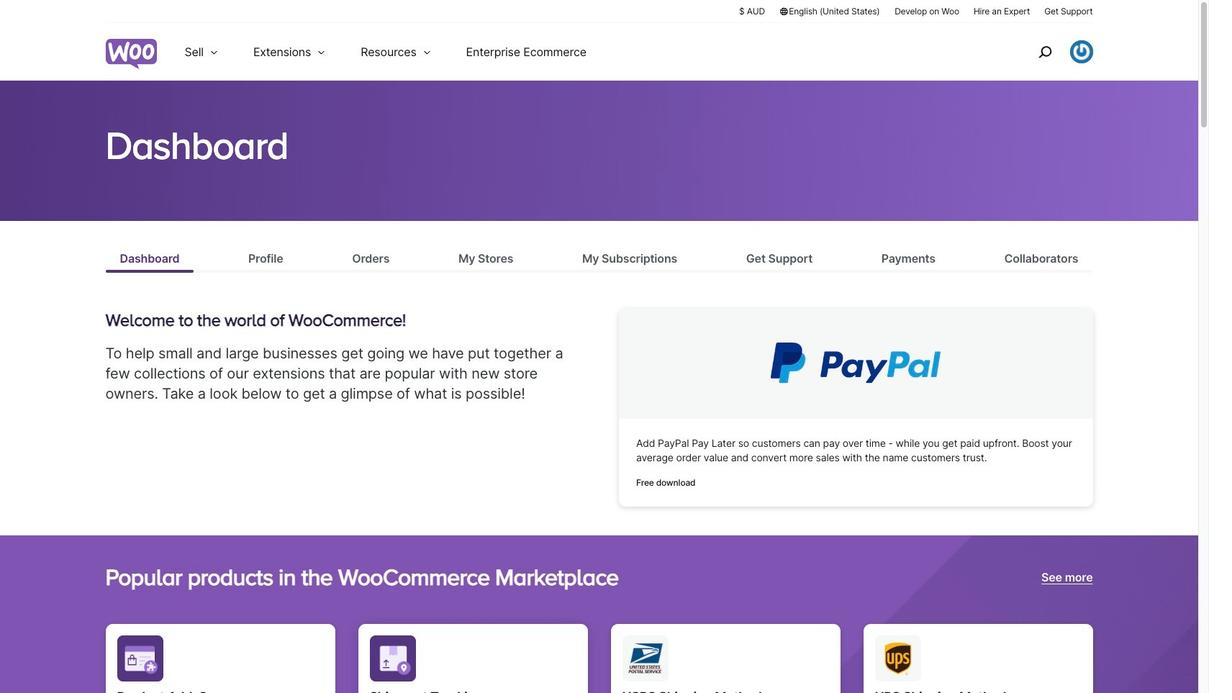 Task type: vqa. For each thing, say whether or not it's contained in the screenshot.
1st Vote up Image from the bottom
no



Task type: describe. For each thing, give the bounding box(es) containing it.
open account menu image
[[1070, 40, 1093, 63]]

search image
[[1033, 40, 1057, 63]]

service navigation menu element
[[1008, 28, 1093, 75]]



